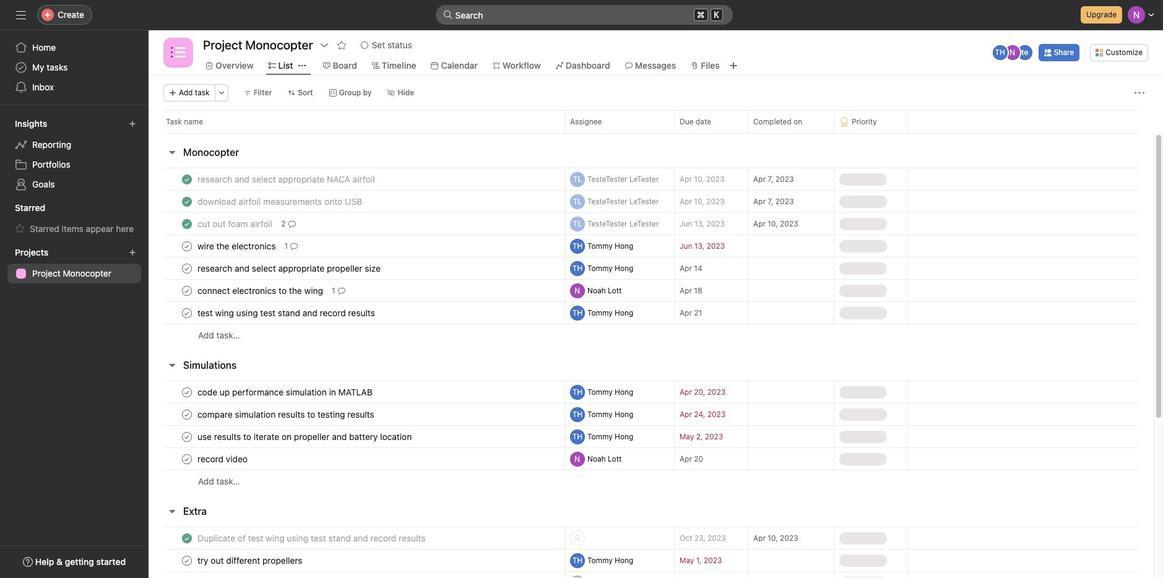 Task type: describe. For each thing, give the bounding box(es) containing it.
completion date for connect electronics to the wing cell
[[748, 279, 834, 302]]

mark complete image for wire the electronics cell
[[180, 239, 194, 254]]

record video cell
[[149, 448, 565, 470]]

completed checkbox for mark complete checkbox within the try out different propellers cell
[[180, 531, 194, 546]]

cut out foam airfoil cell
[[149, 212, 565, 235]]

completed checkbox for task name text field inside the cut out foam airfoil cell
[[180, 216, 194, 231]]

task name text field inside compare simulation results to testing results cell
[[195, 408, 378, 421]]

use different materials for wing (balsa wood?) cell
[[149, 571, 565, 578]]

mark complete image for mark complete checkbox within the try out different propellers cell
[[180, 553, 194, 568]]

list image
[[171, 45, 186, 60]]

mark complete image for mark complete option inside the research and select appropriate propeller size cell
[[180, 261, 194, 276]]

collapse task list for this group image for completed option in the duplicate of test wing using test stand and record results cell
[[167, 506, 177, 516]]

duplicate of test wing using test stand and record results cell
[[149, 527, 565, 550]]

collapse task list for this group image for mark complete checkbox inside the code up performance simulation in matlab cell
[[167, 360, 177, 370]]

code up performance simulation in matlab cell
[[149, 381, 565, 404]]

research and select appropriate naca airfoil cell
[[149, 168, 565, 191]]

task name text field for mark complete image in "use results to iterate on propeller and battery location" cell
[[195, 431, 416, 443]]

show options image
[[319, 40, 329, 50]]

mark complete checkbox for record video cell
[[180, 452, 194, 466]]

task name text field for mark complete option inside the research and select appropriate propeller size cell
[[195, 262, 384, 275]]

completion date for research and select appropriate propeller size cell
[[748, 257, 834, 280]]

completed image for duplicate of test wing using test stand and record results cell
[[180, 531, 194, 546]]

task name text field for mark complete image in test wing using test stand and record results cell
[[195, 307, 379, 319]]

completed checkbox for completed checkbox inside the download airfoil measurements onto usb cell
[[180, 172, 194, 187]]

hide sidebar image
[[16, 10, 26, 20]]

try out different propellers cell
[[149, 549, 565, 572]]

add tab image
[[728, 61, 738, 71]]

collapse task list for this group image
[[167, 147, 177, 157]]

mark complete image for mark complete checkbox inside the compare simulation results to testing results cell
[[180, 407, 194, 422]]

mark complete checkbox for code up performance simulation in matlab cell
[[180, 385, 194, 400]]

1 comment image
[[338, 287, 345, 294]]

task name text field for mark complete checkbox inside the code up performance simulation in matlab cell
[[195, 386, 376, 398]]

mark complete image for mark complete checkbox inside the code up performance simulation in matlab cell
[[180, 385, 194, 400]]

mark complete checkbox for wire the electronics cell
[[180, 239, 194, 254]]

starred element
[[0, 197, 149, 241]]

mark complete image for mark complete checkbox in the "connect electronics to the wing" cell
[[180, 283, 194, 298]]

mark complete checkbox for research and select appropriate propeller size cell
[[180, 261, 194, 276]]

mark complete checkbox for try out different propellers cell
[[180, 553, 194, 568]]

header simulations tree grid
[[149, 381, 1154, 493]]

task name text field for mark complete checkbox in the "connect electronics to the wing" cell
[[195, 284, 327, 297]]

task name text field for completed image inside the duplicate of test wing using test stand and record results cell
[[195, 532, 429, 544]]

mark complete checkbox for compare simulation results to testing results cell
[[180, 407, 194, 422]]

mark complete checkbox for "use results to iterate on propeller and battery location" cell
[[180, 429, 194, 444]]



Task type: locate. For each thing, give the bounding box(es) containing it.
7 task name text field from the top
[[195, 532, 429, 544]]

add to starred image
[[337, 40, 346, 50]]

mark complete image for record video cell
[[180, 452, 194, 466]]

mark complete checkbox inside wire the electronics cell
[[180, 239, 194, 254]]

task name text field for completed option within the research and select appropriate naca airfoil cell
[[195, 173, 379, 185]]

1 vertical spatial completed checkbox
[[180, 216, 194, 231]]

mark complete checkbox inside record video cell
[[180, 452, 194, 466]]

5 mark complete checkbox from the top
[[180, 553, 194, 568]]

completed image inside cut out foam airfoil cell
[[180, 216, 194, 231]]

header extra tree grid
[[149, 527, 1154, 578]]

1 mark complete image from the top
[[180, 239, 194, 254]]

mark complete image inside record video cell
[[180, 452, 194, 466]]

0 vertical spatial completed image
[[180, 172, 194, 187]]

1 mark complete image from the top
[[180, 261, 194, 276]]

completed image for cut out foam airfoil cell
[[180, 216, 194, 231]]

tab actions image
[[298, 62, 306, 69]]

completed checkbox for task name text field inside the download airfoil measurements onto usb cell
[[180, 194, 194, 209]]

completed checkbox inside download airfoil measurements onto usb cell
[[180, 194, 194, 209]]

4 task name text field from the top
[[195, 284, 327, 297]]

2 task name text field from the top
[[195, 240, 279, 252]]

projects element
[[0, 241, 149, 286]]

mark complete checkbox inside test wing using test stand and record results cell
[[180, 306, 194, 320]]

completion date for record video cell
[[748, 448, 834, 470]]

task name text field for mark complete checkbox within the try out different propellers cell
[[195, 554, 306, 567]]

3 task name text field from the top
[[195, 307, 379, 319]]

completed image
[[180, 172, 194, 187], [180, 194, 194, 209]]

test wing using test stand and record results cell
[[149, 301, 565, 324]]

task name text field inside "use results to iterate on propeller and battery location" cell
[[195, 431, 416, 443]]

Mark complete checkbox
[[180, 239, 194, 254], [180, 261, 194, 276], [180, 429, 194, 444], [180, 452, 194, 466]]

5 mark complete image from the top
[[180, 553, 194, 568]]

task name text field inside cut out foam airfoil cell
[[195, 218, 276, 230]]

completed checkbox inside duplicate of test wing using test stand and record results cell
[[180, 531, 194, 546]]

4 mark complete image from the top
[[180, 407, 194, 422]]

task name text field for mark complete image inside record video cell
[[195, 453, 251, 465]]

compare simulation results to testing results cell
[[149, 403, 565, 426]]

1 vertical spatial completed image
[[180, 194, 194, 209]]

task name text field inside wire the electronics cell
[[195, 240, 279, 252]]

completed image for completed checkbox inside the download airfoil measurements onto usb cell
[[180, 194, 194, 209]]

mark complete checkbox inside try out different propellers cell
[[180, 553, 194, 568]]

2 mark complete checkbox from the top
[[180, 306, 194, 320]]

insights element
[[0, 113, 149, 197]]

Search tasks, projects, and more text field
[[436, 5, 733, 25]]

1 mark complete checkbox from the top
[[180, 283, 194, 298]]

mark complete image inside "use results to iterate on propeller and battery location" cell
[[180, 429, 194, 444]]

task name text field inside test wing using test stand and record results cell
[[195, 307, 379, 319]]

2 comments image
[[288, 220, 296, 228]]

mark complete image for "use results to iterate on propeller and battery location" cell
[[180, 429, 194, 444]]

task name text field inside download airfoil measurements onto usb cell
[[195, 195, 366, 208]]

task name text field for mark complete option within wire the electronics cell
[[195, 240, 279, 252]]

wire the electronics cell
[[149, 235, 565, 258]]

2 completed image from the top
[[180, 194, 194, 209]]

completion date for test wing using test stand and record results cell
[[748, 301, 834, 324]]

mark complete image inside code up performance simulation in matlab cell
[[180, 385, 194, 400]]

4 mark complete checkbox from the top
[[180, 407, 194, 422]]

research and select appropriate propeller size cell
[[149, 257, 565, 280]]

completion date for try out different propellers cell
[[748, 549, 834, 572]]

new insights image
[[129, 120, 136, 128]]

2 mark complete image from the top
[[180, 306, 194, 320]]

completed image inside research and select appropriate naca airfoil cell
[[180, 172, 194, 187]]

completed checkbox inside cut out foam airfoil cell
[[180, 216, 194, 231]]

3 mark complete checkbox from the top
[[180, 385, 194, 400]]

cell
[[674, 571, 748, 578]]

mark complete image inside try out different propellers cell
[[180, 553, 194, 568]]

2 completed checkbox from the top
[[180, 216, 194, 231]]

mark complete image inside test wing using test stand and record results cell
[[180, 306, 194, 320]]

6 task name text field from the top
[[195, 554, 306, 567]]

1 mark complete checkbox from the top
[[180, 239, 194, 254]]

5 task name text field from the top
[[195, 386, 376, 398]]

2 task name text field from the top
[[195, 218, 276, 230]]

1 task name text field from the top
[[195, 173, 379, 185]]

mark complete image for test wing using test stand and record results cell
[[180, 306, 194, 320]]

1 completed checkbox from the top
[[180, 172, 194, 187]]

1 vertical spatial completed image
[[180, 531, 194, 546]]

6 task name text field from the top
[[195, 453, 251, 465]]

completion date for compare simulation results to testing results cell
[[748, 403, 834, 426]]

3 mark complete image from the top
[[180, 429, 194, 444]]

1 completed checkbox from the top
[[180, 194, 194, 209]]

use results to iterate on propeller and battery location cell
[[149, 425, 565, 448]]

Task name text field
[[195, 173, 379, 185], [195, 240, 279, 252], [195, 262, 384, 275], [195, 284, 327, 297], [195, 386, 376, 398], [195, 554, 306, 567]]

4 task name text field from the top
[[195, 408, 378, 421]]

task name text field inside "connect electronics to the wing" cell
[[195, 284, 327, 297]]

1 vertical spatial completed checkbox
[[180, 531, 194, 546]]

mark complete image inside research and select appropriate propeller size cell
[[180, 261, 194, 276]]

2 completed image from the top
[[180, 531, 194, 546]]

None field
[[436, 5, 733, 25]]

Mark complete checkbox
[[180, 283, 194, 298], [180, 306, 194, 320], [180, 385, 194, 400], [180, 407, 194, 422], [180, 553, 194, 568]]

1 completed image from the top
[[180, 216, 194, 231]]

3 mark complete image from the top
[[180, 385, 194, 400]]

3 mark complete checkbox from the top
[[180, 429, 194, 444]]

1 collapse task list for this group image from the top
[[167, 360, 177, 370]]

0 vertical spatial collapse task list for this group image
[[167, 360, 177, 370]]

completed image inside duplicate of test wing using test stand and record results cell
[[180, 531, 194, 546]]

3 task name text field from the top
[[195, 262, 384, 275]]

completion date for use results to iterate on propeller and battery location cell
[[748, 425, 834, 448]]

1 completed image from the top
[[180, 172, 194, 187]]

completed image for completed option within the research and select appropriate naca airfoil cell
[[180, 172, 194, 187]]

5 task name text field from the top
[[195, 431, 416, 443]]

completed image
[[180, 216, 194, 231], [180, 531, 194, 546]]

2 completed checkbox from the top
[[180, 531, 194, 546]]

Task name text field
[[195, 195, 366, 208], [195, 218, 276, 230], [195, 307, 379, 319], [195, 408, 378, 421], [195, 431, 416, 443], [195, 453, 251, 465], [195, 532, 429, 544]]

mark complete image
[[180, 239, 194, 254], [180, 306, 194, 320], [180, 429, 194, 444], [180, 452, 194, 466]]

mark complete checkbox for test wing using test stand and record results cell
[[180, 306, 194, 320]]

0 vertical spatial completed checkbox
[[180, 194, 194, 209]]

mark complete image
[[180, 261, 194, 276], [180, 283, 194, 298], [180, 385, 194, 400], [180, 407, 194, 422], [180, 553, 194, 568]]

header monocopter tree grid
[[149, 168, 1154, 347]]

0 vertical spatial completed image
[[180, 216, 194, 231]]

4 mark complete image from the top
[[180, 452, 194, 466]]

0 vertical spatial completed checkbox
[[180, 172, 194, 187]]

mark complete checkbox inside research and select appropriate propeller size cell
[[180, 261, 194, 276]]

task name text field inside research and select appropriate naca airfoil cell
[[195, 173, 379, 185]]

row
[[149, 110, 1163, 133], [163, 132, 1139, 134], [149, 168, 1154, 191], [149, 190, 1154, 213], [149, 212, 1154, 235], [149, 235, 1154, 258], [149, 257, 1154, 280], [149, 279, 1154, 302], [149, 301, 1154, 324], [149, 324, 1154, 347], [149, 381, 1154, 404], [149, 403, 1154, 426], [149, 425, 1154, 448], [149, 448, 1154, 470], [149, 470, 1154, 493], [149, 527, 1154, 550], [149, 549, 1154, 572], [149, 571, 1154, 578]]

1 task name text field from the top
[[195, 195, 366, 208]]

connect electronics to the wing cell
[[149, 279, 565, 302]]

completion date for code up performance simulation in matlab cell
[[748, 381, 834, 404]]

task name text field inside code up performance simulation in matlab cell
[[195, 386, 376, 398]]

global element
[[0, 30, 149, 105]]

completed image inside download airfoil measurements onto usb cell
[[180, 194, 194, 209]]

mark complete checkbox inside compare simulation results to testing results cell
[[180, 407, 194, 422]]

mark complete checkbox inside "connect electronics to the wing" cell
[[180, 283, 194, 298]]

completion date for wire the electronics cell
[[748, 235, 834, 258]]

Completed checkbox
[[180, 194, 194, 209], [180, 216, 194, 231]]

more actions image
[[218, 89, 225, 97]]

task name text field inside duplicate of test wing using test stand and record results cell
[[195, 532, 429, 544]]

1 vertical spatial collapse task list for this group image
[[167, 506, 177, 516]]

completed checkbox inside research and select appropriate naca airfoil cell
[[180, 172, 194, 187]]

2 mark complete image from the top
[[180, 283, 194, 298]]

more actions image
[[1135, 88, 1145, 98]]

task name text field inside record video cell
[[195, 453, 251, 465]]

download airfoil measurements onto usb cell
[[149, 190, 565, 213]]

collapse task list for this group image
[[167, 360, 177, 370], [167, 506, 177, 516]]

4 mark complete checkbox from the top
[[180, 452, 194, 466]]

task name text field for completed image inside cut out foam airfoil cell
[[195, 218, 276, 230]]

mark complete checkbox inside code up performance simulation in matlab cell
[[180, 385, 194, 400]]

2 mark complete checkbox from the top
[[180, 261, 194, 276]]

mark complete checkbox inside "use results to iterate on propeller and battery location" cell
[[180, 429, 194, 444]]

mark complete image inside compare simulation results to testing results cell
[[180, 407, 194, 422]]

new project or portfolio image
[[129, 249, 136, 256]]

prominent image
[[443, 10, 453, 20]]

task name text field inside research and select appropriate propeller size cell
[[195, 262, 384, 275]]

Completed checkbox
[[180, 172, 194, 187], [180, 531, 194, 546]]

task name text field inside try out different propellers cell
[[195, 554, 306, 567]]

1 comment image
[[290, 242, 298, 250]]

2 collapse task list for this group image from the top
[[167, 506, 177, 516]]

mark complete checkbox for "connect electronics to the wing" cell
[[180, 283, 194, 298]]



Task type: vqa. For each thing, say whether or not it's contained in the screenshot.
8th Task name text field from the top
yes



